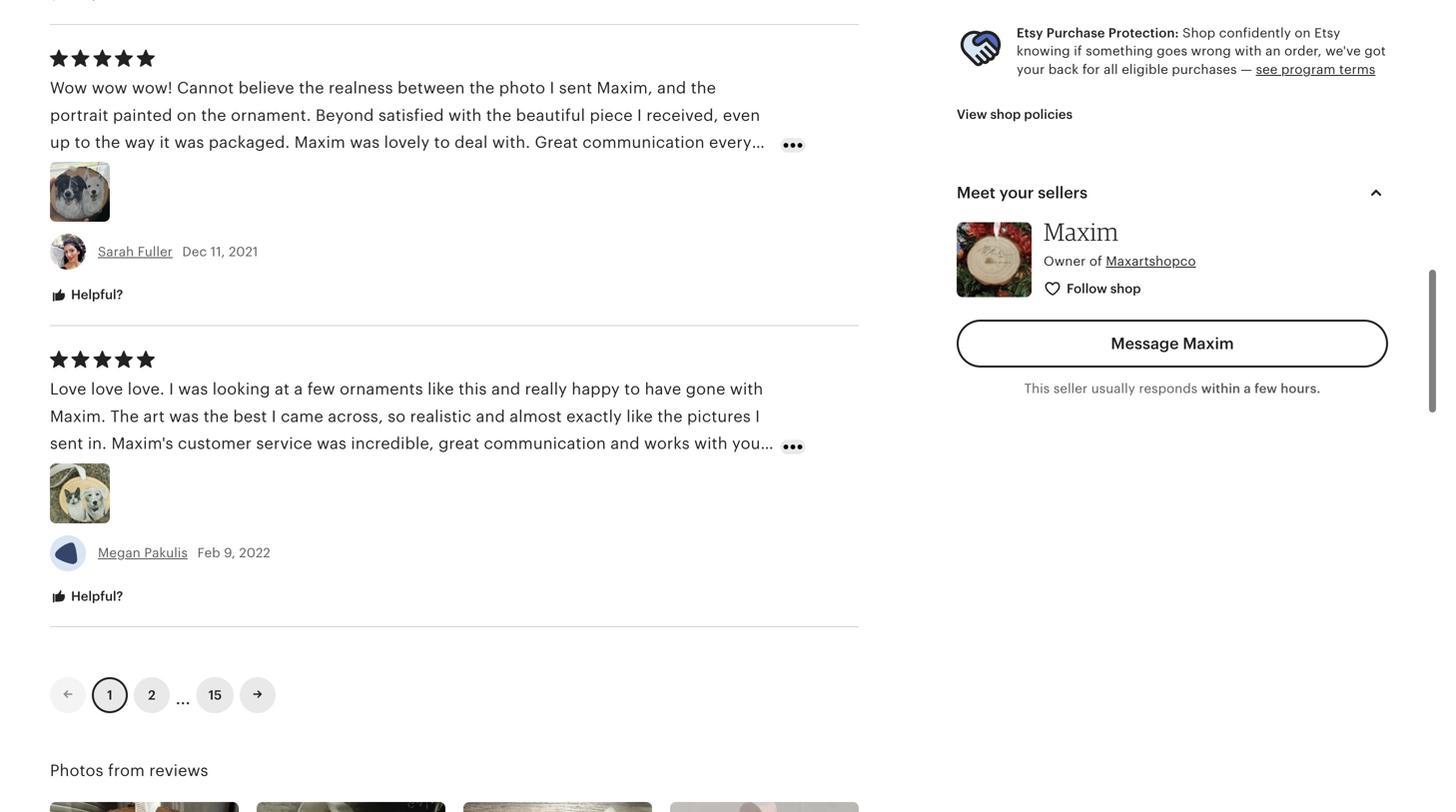Task type: locate. For each thing, give the bounding box(es) containing it.
0 vertical spatial of
[[88, 161, 104, 179]]

sent
[[559, 79, 592, 97], [252, 161, 286, 179], [50, 435, 83, 453]]

0 horizontal spatial like
[[428, 380, 454, 398]]

of up 'follow shop' button
[[1090, 254, 1103, 269]]

are
[[83, 188, 107, 206], [160, 462, 185, 480]]

1 vertical spatial happy
[[189, 462, 238, 480]]

2
[[148, 687, 156, 702]]

1 etsy from the left
[[1017, 25, 1043, 40]]

great
[[535, 133, 578, 151]]

0 horizontal spatial a
[[294, 380, 303, 398]]

order,
[[1285, 44, 1322, 59]]

to left have
[[624, 380, 640, 398]]

your inside the wow wow wow! cannot believe the realness between the photo i sent maxim, and the portrait painted on the ornament. beyond satisfied with the beautiful piece i received, even up to the way it was packaged. maxim was lovely to deal with. great communication every step of the way, and even sent me a picture before shipping it out to ensure i was satisfied.  if you are on the fence about which shop to purchase your pet portrait ornament's from, go with maxim without hesitation! :)
[[454, 188, 489, 206]]

even up about
[[210, 161, 248, 179]]

1 horizontal spatial etsy
[[1315, 25, 1341, 40]]

0 horizontal spatial portrait
[[50, 106, 108, 124]]

recommend
[[512, 462, 607, 480]]

0 vertical spatial are
[[83, 188, 107, 206]]

0 horizontal spatial few
[[307, 380, 335, 398]]

2 horizontal spatial sent
[[559, 79, 592, 97]]

before
[[392, 161, 443, 179]]

maxartshopco link
[[1106, 254, 1196, 269]]

with up —
[[1235, 44, 1262, 59]]

hesitation!
[[207, 215, 289, 233]]

1 vertical spatial helpful?
[[68, 589, 123, 604]]

the up the with.
[[486, 106, 512, 124]]

the down cannot
[[201, 106, 226, 124]]

shop for view
[[990, 107, 1021, 122]]

anyone
[[631, 462, 688, 480]]

1 horizontal spatial of
[[1090, 254, 1103, 269]]

2 horizontal spatial on
[[1295, 25, 1311, 40]]

believe
[[238, 79, 295, 97]]

0 horizontal spatial are
[[83, 188, 107, 206]]

came
[[281, 407, 324, 425]]

see
[[1256, 62, 1278, 77]]

i up ornament's at the top left of the page
[[642, 161, 647, 179]]

0 horizontal spatial shop
[[315, 188, 353, 206]]

on down cannot
[[177, 106, 197, 124]]

sent down maxim.
[[50, 435, 83, 453]]

it right way
[[160, 133, 170, 151]]

maxim up within
[[1183, 335, 1234, 353]]

you down maxim's
[[128, 462, 156, 480]]

your inside shop confidently on etsy knowing if something goes wrong with an order, we've got your back for all eligible purchases —
[[1017, 62, 1045, 77]]

2 helpful? from the top
[[68, 589, 123, 604]]

even up 'every'
[[723, 106, 760, 124]]

lovely
[[384, 133, 430, 151]]

1 vertical spatial communication
[[484, 435, 606, 453]]

your
[[1017, 62, 1045, 77], [1000, 184, 1034, 202], [454, 188, 489, 206]]

helpful? for love love love. i was looking at a few ornaments like this and really happy to have gone with maxim. the art was the best i came across, so realistic and almost exactly like the pictures i sent in. maxim's customer service was incredible,  great communication and works with you to ensure you are happy with the product. would definitely recommend to anyone who asks.
[[68, 589, 123, 604]]

on
[[1295, 25, 1311, 40], [177, 106, 197, 124], [112, 188, 132, 206]]

the up received,
[[691, 79, 716, 97]]

who
[[692, 462, 725, 480]]

few
[[307, 380, 335, 398], [1255, 381, 1278, 396]]

0 vertical spatial helpful? button
[[35, 277, 138, 314]]

few up came
[[307, 380, 335, 398]]

i right best
[[272, 407, 276, 425]]

2 vertical spatial shop
[[1111, 281, 1141, 296]]

1 vertical spatial portrait
[[524, 188, 582, 206]]

0 horizontal spatial it
[[160, 133, 170, 151]]

your down knowing
[[1017, 62, 1045, 77]]

happy
[[572, 380, 620, 398], [189, 462, 238, 480]]

shop down 'maxartshopco'
[[1111, 281, 1141, 296]]

0 horizontal spatial ensure
[[70, 462, 123, 480]]

maxim inside 'button'
[[1183, 335, 1234, 353]]

helpful? button down the sarah
[[35, 277, 138, 314]]

1 horizontal spatial shop
[[990, 107, 1021, 122]]

on up order,
[[1295, 25, 1311, 40]]

helpful? button
[[35, 277, 138, 314], [35, 578, 138, 615]]

—
[[1241, 62, 1253, 77]]

works
[[644, 435, 690, 453]]

to down maxim.
[[50, 462, 66, 480]]

2022
[[239, 546, 271, 561]]

seller
[[1054, 381, 1088, 396]]

communication down almost
[[484, 435, 606, 453]]

to down picture in the top left of the page
[[357, 188, 373, 206]]

with.
[[492, 133, 531, 151]]

on right the view details of this review photo by sarah fuller
[[112, 188, 132, 206]]

all
[[1104, 62, 1118, 77]]

0 vertical spatial portrait
[[50, 106, 108, 124]]

fence
[[166, 188, 209, 206]]

etsy up knowing
[[1017, 25, 1043, 40]]

0 horizontal spatial on
[[112, 188, 132, 206]]

the
[[299, 79, 324, 97], [469, 79, 495, 97], [691, 79, 716, 97], [201, 106, 226, 124], [486, 106, 512, 124], [95, 133, 120, 151], [108, 161, 134, 179], [136, 188, 161, 206], [203, 407, 229, 425], [657, 407, 683, 425], [280, 462, 305, 480]]

megan
[[98, 546, 141, 561]]

a right the at
[[294, 380, 303, 398]]

was right way
[[174, 133, 204, 151]]

of inside "maxim owner of maxartshopco"
[[1090, 254, 1103, 269]]

2 vertical spatial you
[[128, 462, 156, 480]]

0 horizontal spatial sent
[[50, 435, 83, 453]]

helpful? down the sarah
[[68, 287, 123, 302]]

within
[[1201, 381, 1241, 396]]

was right art
[[169, 407, 199, 425]]

wow wow wow! cannot believe the realness between the photo i sent maxim, and the portrait painted on the ornament. beyond satisfied with the beautiful piece i received, even up to the way it was packaged. maxim was lovely to deal with. great communication every step of the way, and even sent me a picture before shipping it out to ensure i was satisfied.  if you are on the fence about which shop to purchase your pet portrait ornament's from, go with maxim without hesitation! :)
[[50, 79, 771, 233]]

shop down picture in the top left of the page
[[315, 188, 353, 206]]

was
[[174, 133, 204, 151], [350, 133, 380, 151], [651, 161, 681, 179], [178, 380, 208, 398], [169, 407, 199, 425], [317, 435, 347, 453]]

the up customer
[[203, 407, 229, 425]]

view details of this review photo by sarah fuller image
[[50, 162, 110, 222]]

0 vertical spatial even
[[723, 106, 760, 124]]

between
[[398, 79, 465, 97]]

you
[[50, 188, 78, 206], [732, 435, 761, 453], [128, 462, 156, 480]]

a
[[319, 161, 328, 179], [294, 380, 303, 398], [1244, 381, 1251, 396]]

of inside the wow wow wow! cannot believe the realness between the photo i sent maxim, and the portrait painted on the ornament. beyond satisfied with the beautiful piece i received, even up to the way it was packaged. maxim was lovely to deal with. great communication every step of the way, and even sent me a picture before shipping it out to ensure i was satisfied.  if you are on the fence about which shop to purchase your pet portrait ornament's from, go with maxim without hesitation! :)
[[88, 161, 104, 179]]

1 horizontal spatial like
[[627, 407, 653, 425]]

2 vertical spatial on
[[112, 188, 132, 206]]

2 horizontal spatial shop
[[1111, 281, 1141, 296]]

and down 'exactly'
[[611, 435, 640, 453]]

you down the step
[[50, 188, 78, 206]]

with
[[1235, 44, 1262, 59], [449, 106, 482, 124], [50, 215, 83, 233], [730, 380, 763, 398], [694, 435, 728, 453], [242, 462, 275, 480]]

goes
[[1157, 44, 1188, 59]]

helpful? down megan
[[68, 589, 123, 604]]

shop inside the wow wow wow! cannot believe the realness between the photo i sent maxim, and the portrait painted on the ornament. beyond satisfied with the beautiful piece i received, even up to the way it was packaged. maxim was lovely to deal with. great communication every step of the way, and even sent me a picture before shipping it out to ensure i was satisfied.  if you are on the fence about which shop to purchase your pet portrait ornament's from, go with maxim without hesitation! :)
[[315, 188, 353, 206]]

the down service
[[280, 462, 305, 480]]

0 vertical spatial helpful?
[[68, 287, 123, 302]]

are down maxim's
[[160, 462, 185, 480]]

1 horizontal spatial a
[[319, 161, 328, 179]]

helpful?
[[68, 287, 123, 302], [68, 589, 123, 604]]

picture
[[332, 161, 388, 179]]

the down way,
[[136, 188, 161, 206]]

sarah fuller dec 11, 2021
[[98, 244, 258, 259]]

portrait down wow on the top left
[[50, 106, 108, 124]]

2 etsy from the left
[[1315, 25, 1341, 40]]

sent up 'beautiful'
[[559, 79, 592, 97]]

are inside the wow wow wow! cannot believe the realness between the photo i sent maxim, and the portrait painted on the ornament. beyond satisfied with the beautiful piece i received, even up to the way it was packaged. maxim was lovely to deal with. great communication every step of the way, and even sent me a picture before shipping it out to ensure i was satisfied.  if you are on the fence about which shop to purchase your pet portrait ornament's from, go with maxim without hesitation! :)
[[83, 188, 107, 206]]

1
[[107, 687, 113, 702]]

sellers
[[1038, 184, 1088, 202]]

confidently
[[1219, 25, 1291, 40]]

1 horizontal spatial ensure
[[585, 161, 638, 179]]

communication down piece
[[583, 133, 705, 151]]

cannot
[[177, 79, 234, 97]]

0 horizontal spatial even
[[210, 161, 248, 179]]

your right meet
[[1000, 184, 1034, 202]]

1 helpful? button from the top
[[35, 277, 138, 314]]

1 horizontal spatial are
[[160, 462, 185, 480]]

with inside shop confidently on etsy knowing if something goes wrong with an order, we've got your back for all eligible purchases —
[[1235, 44, 1262, 59]]

0 vertical spatial communication
[[583, 133, 705, 151]]

1 vertical spatial of
[[1090, 254, 1103, 269]]

a right me
[[319, 161, 328, 179]]

with down the step
[[50, 215, 83, 233]]

it left out
[[520, 161, 530, 179]]

1 vertical spatial ensure
[[70, 462, 123, 480]]

it
[[160, 133, 170, 151], [520, 161, 530, 179]]

1 vertical spatial you
[[732, 435, 761, 453]]

purchases
[[1172, 62, 1237, 77]]

message maxim button
[[957, 320, 1388, 368]]

policies
[[1024, 107, 1073, 122]]

way
[[125, 133, 155, 151]]

1 helpful? from the top
[[68, 287, 123, 302]]

1 vertical spatial helpful? button
[[35, 578, 138, 615]]

and
[[657, 79, 687, 97], [177, 161, 206, 179], [491, 380, 521, 398], [476, 407, 505, 425], [611, 435, 640, 453]]

a right within
[[1244, 381, 1251, 396]]

i up 'beautiful'
[[550, 79, 555, 97]]

back
[[1049, 62, 1079, 77]]

0 horizontal spatial of
[[88, 161, 104, 179]]

wow
[[50, 79, 87, 97]]

15 link
[[197, 677, 234, 713]]

few left hours.
[[1255, 381, 1278, 396]]

on inside shop confidently on etsy knowing if something goes wrong with an order, we've got your back for all eligible purchases —
[[1295, 25, 1311, 40]]

you up the asks.
[[732, 435, 761, 453]]

few inside the love love love. i was looking at a few ornaments like this and really happy to have gone with maxim. the art was the best i came across, so realistic and almost exactly like the pictures i sent in. maxim's customer service was incredible,  great communication and works with you to ensure you are happy with the product. would definitely recommend to anyone who asks.
[[307, 380, 335, 398]]

like down have
[[627, 407, 653, 425]]

eligible
[[1122, 62, 1169, 77]]

portrait down out
[[524, 188, 582, 206]]

1 vertical spatial are
[[160, 462, 185, 480]]

shop right view
[[990, 107, 1021, 122]]

about
[[214, 188, 259, 206]]

1 vertical spatial sent
[[252, 161, 286, 179]]

pictures
[[687, 407, 751, 425]]

like up "realistic"
[[428, 380, 454, 398]]

of right the step
[[88, 161, 104, 179]]

0 vertical spatial on
[[1295, 25, 1311, 40]]

happy down customer
[[189, 462, 238, 480]]

was right "love."
[[178, 380, 208, 398]]

are down the step
[[83, 188, 107, 206]]

0 horizontal spatial happy
[[189, 462, 238, 480]]

1 vertical spatial it
[[520, 161, 530, 179]]

customer
[[178, 435, 252, 453]]

up
[[50, 133, 70, 151]]

ensure down in. at the bottom
[[70, 462, 123, 480]]

shipping
[[447, 161, 515, 179]]

9,
[[224, 546, 236, 561]]

etsy up we've
[[1315, 25, 1341, 40]]

really
[[525, 380, 567, 398]]

2021
[[229, 244, 258, 259]]

megan pakulis feb 9, 2022
[[98, 546, 271, 561]]

shop for follow
[[1111, 281, 1141, 296]]

ensure
[[585, 161, 638, 179], [70, 462, 123, 480]]

pakulis
[[144, 546, 188, 561]]

to left deal
[[434, 133, 450, 151]]

if
[[761, 161, 771, 179]]

you inside the wow wow wow! cannot believe the realness between the photo i sent maxim, and the portrait painted on the ornament. beyond satisfied with the beautiful piece i received, even up to the way it was packaged. maxim was lovely to deal with. great communication every step of the way, and even sent me a picture before shipping it out to ensure i was satisfied.  if you are on the fence about which shop to purchase your pet portrait ornament's from, go with maxim without hesitation! :)
[[50, 188, 78, 206]]

protection:
[[1109, 25, 1179, 40]]

follow shop button
[[1029, 271, 1158, 308]]

maxim up the 'owner'
[[1044, 217, 1119, 246]]

exactly
[[566, 407, 622, 425]]

0 vertical spatial happy
[[572, 380, 620, 398]]

2 vertical spatial sent
[[50, 435, 83, 453]]

helpful? button down megan
[[35, 578, 138, 615]]

0 vertical spatial you
[[50, 188, 78, 206]]

your inside dropdown button
[[1000, 184, 1034, 202]]

0 horizontal spatial you
[[50, 188, 78, 206]]

i
[[550, 79, 555, 97], [637, 106, 642, 124], [642, 161, 647, 179], [169, 380, 174, 398], [272, 407, 276, 425], [755, 407, 760, 425]]

the up works
[[657, 407, 683, 425]]

satisfied
[[379, 106, 444, 124]]

your down shipping
[[454, 188, 489, 206]]

program
[[1282, 62, 1336, 77]]

pet
[[493, 188, 519, 206]]

1 vertical spatial shop
[[315, 188, 353, 206]]

meet your sellers
[[957, 184, 1088, 202]]

0 horizontal spatial etsy
[[1017, 25, 1043, 40]]

happy up 'exactly'
[[572, 380, 620, 398]]

1 vertical spatial on
[[177, 106, 197, 124]]

2 helpful? button from the top
[[35, 578, 138, 615]]

and up fence at the left top of the page
[[177, 161, 206, 179]]

a inside the wow wow wow! cannot believe the realness between the photo i sent maxim, and the portrait painted on the ornament. beyond satisfied with the beautiful piece i received, even up to the way it was packaged. maxim was lovely to deal with. great communication every step of the way, and even sent me a picture before shipping it out to ensure i was satisfied.  if you are on the fence about which shop to purchase your pet portrait ornament's from, go with maxim without hesitation! :)
[[319, 161, 328, 179]]

knowing
[[1017, 44, 1071, 59]]

ensure up ornament's at the top left of the page
[[585, 161, 638, 179]]

sent up the which
[[252, 161, 286, 179]]

0 vertical spatial sent
[[559, 79, 592, 97]]

to right out
[[565, 161, 581, 179]]

0 vertical spatial ensure
[[585, 161, 638, 179]]

0 vertical spatial shop
[[990, 107, 1021, 122]]

with up pictures on the bottom of page
[[730, 380, 763, 398]]



Task type: vqa. For each thing, say whether or not it's contained in the screenshot.
sun design travel mug pottery mug coffee cup hand-made image 3
no



Task type: describe. For each thing, give the bounding box(es) containing it.
step
[[50, 161, 84, 179]]

love
[[50, 380, 87, 398]]

from
[[108, 761, 145, 779]]

i right "love."
[[169, 380, 174, 398]]

and down this
[[476, 407, 505, 425]]

a inside the love love love. i was looking at a few ornaments like this and really happy to have gone with maxim. the art was the best i came across, so realistic and almost exactly like the pictures i sent in. maxim's customer service was incredible,  great communication and works with you to ensure you are happy with the product. would definitely recommend to anyone who asks.
[[294, 380, 303, 398]]

so
[[388, 407, 406, 425]]

maxim owner of maxartshopco
[[1044, 217, 1196, 269]]

view details of this review photo by megan pakulis image
[[50, 463, 110, 523]]

15
[[208, 687, 222, 702]]

way,
[[138, 161, 172, 179]]

sarah fuller link
[[98, 244, 173, 259]]

dec
[[182, 244, 207, 259]]

1 horizontal spatial even
[[723, 106, 760, 124]]

maxim inside "maxim owner of maxartshopco"
[[1044, 217, 1119, 246]]

1 horizontal spatial on
[[177, 106, 197, 124]]

wow!
[[132, 79, 173, 97]]

view shop policies
[[957, 107, 1073, 122]]

incredible,
[[351, 435, 434, 453]]

1 link
[[92, 677, 128, 713]]

packaged.
[[209, 133, 290, 151]]

have
[[645, 380, 682, 398]]

hours.
[[1281, 381, 1321, 396]]

maxartshopco
[[1106, 254, 1196, 269]]

follow
[[1067, 281, 1107, 296]]

2 horizontal spatial a
[[1244, 381, 1251, 396]]

0 vertical spatial it
[[160, 133, 170, 151]]

art
[[143, 407, 165, 425]]

usually
[[1091, 381, 1136, 396]]

1 horizontal spatial it
[[520, 161, 530, 179]]

communication inside the love love love. i was looking at a few ornaments like this and really happy to have gone with maxim. the art was the best i came across, so realistic and almost exactly like the pictures i sent in. maxim's customer service was incredible,  great communication and works with you to ensure you are happy with the product. would definitely recommend to anyone who asks.
[[484, 435, 606, 453]]

definitely
[[435, 462, 508, 480]]

maxim up me
[[294, 133, 346, 151]]

sent inside the love love love. i was looking at a few ornaments like this and really happy to have gone with maxim. the art was the best i came across, so realistic and almost exactly like the pictures i sent in. maxim's customer service was incredible,  great communication and works with you to ensure you are happy with the product. would definitely recommend to anyone who asks.
[[50, 435, 83, 453]]

maxim,
[[597, 79, 653, 97]]

helpful? for wow wow wow! cannot believe the realness between the photo i sent maxim, and the portrait painted on the ornament. beyond satisfied with the beautiful piece i received, even up to the way it was packaged. maxim was lovely to deal with. great communication every step of the way, and even sent me a picture before shipping it out to ensure i was satisfied.  if you are on the fence about which shop to purchase your pet portrait ornament's from, go with maxim without hesitation! :)
[[68, 287, 123, 302]]

1 vertical spatial like
[[627, 407, 653, 425]]

11,
[[211, 244, 225, 259]]

with up deal
[[449, 106, 482, 124]]

looking
[[213, 380, 270, 398]]

ensure inside the love love love. i was looking at a few ornaments like this and really happy to have gone with maxim. the art was the best i came across, so realistic and almost exactly like the pictures i sent in. maxim's customer service was incredible,  great communication and works with you to ensure you are happy with the product. would definitely recommend to anyone who asks.
[[70, 462, 123, 480]]

asks.
[[730, 462, 768, 480]]

was up picture in the top left of the page
[[350, 133, 380, 151]]

etsy inside shop confidently on etsy knowing if something goes wrong with an order, we've got your back for all eligible purchases —
[[1315, 25, 1341, 40]]

and right this
[[491, 380, 521, 398]]

1 horizontal spatial sent
[[252, 161, 286, 179]]

and up received,
[[657, 79, 687, 97]]

i right piece
[[637, 106, 642, 124]]

etsy purchase protection:
[[1017, 25, 1179, 40]]

this
[[1024, 381, 1050, 396]]

painted
[[113, 106, 172, 124]]

wrong
[[1191, 44, 1231, 59]]

realistic
[[410, 407, 472, 425]]

was up from,
[[651, 161, 681, 179]]

are inside the love love love. i was looking at a few ornaments like this and really happy to have gone with maxim. the art was the best i came across, so realistic and almost exactly like the pictures i sent in. maxim's customer service was incredible,  great communication and works with you to ensure you are happy with the product. would definitely recommend to anyone who asks.
[[160, 462, 185, 480]]

love
[[91, 380, 123, 398]]

would
[[381, 462, 430, 480]]

was up product. on the left
[[317, 435, 347, 453]]

helpful? button for love love love. i was looking at a few ornaments like this and really happy to have gone with maxim. the art was the best i came across, so realistic and almost exactly like the pictures i sent in. maxim's customer service was incredible,  great communication and works with you to ensure you are happy with the product. would definitely recommend to anyone who asks.
[[35, 578, 138, 615]]

satisfied.
[[686, 161, 756, 179]]

maxim image
[[957, 222, 1032, 297]]

which
[[263, 188, 310, 206]]

ornament's
[[587, 188, 673, 206]]

shop confidently on etsy knowing if something goes wrong with an order, we've got your back for all eligible purchases —
[[1017, 25, 1386, 77]]

sarah
[[98, 244, 134, 259]]

love.
[[128, 380, 165, 398]]

1 horizontal spatial portrait
[[524, 188, 582, 206]]

to left anyone
[[611, 462, 627, 480]]

1 horizontal spatial few
[[1255, 381, 1278, 396]]

helpful? button for wow wow wow! cannot believe the realness between the photo i sent maxim, and the portrait painted on the ornament. beyond satisfied with the beautiful piece i received, even up to the way it was packaged. maxim was lovely to deal with. great communication every step of the way, and even sent me a picture before shipping it out to ensure i was satisfied.  if you are on the fence about which shop to purchase your pet portrait ornament's from, go with maxim without hesitation! :)
[[35, 277, 138, 314]]

see program terms link
[[1256, 62, 1376, 77]]

if
[[1074, 44, 1082, 59]]

ensure inside the wow wow wow! cannot believe the realness between the photo i sent maxim, and the portrait painted on the ornament. beyond satisfied with the beautiful piece i received, even up to the way it was packaged. maxim was lovely to deal with. great communication every step of the way, and even sent me a picture before shipping it out to ensure i was satisfied.  if you are on the fence about which shop to purchase your pet portrait ornament's from, go with maxim without hesitation! :)
[[585, 161, 638, 179]]

best
[[233, 407, 267, 425]]

photo
[[499, 79, 546, 97]]

for
[[1083, 62, 1100, 77]]

see program terms
[[1256, 62, 1376, 77]]

owner
[[1044, 254, 1086, 269]]

i right pictures on the bottom of page
[[755, 407, 760, 425]]

great
[[439, 435, 480, 453]]

0 vertical spatial like
[[428, 380, 454, 398]]

photos from reviews
[[50, 761, 208, 779]]

1 horizontal spatial you
[[128, 462, 156, 480]]

an
[[1266, 44, 1281, 59]]

maxim up the sarah
[[88, 215, 139, 233]]

reviews
[[149, 761, 208, 779]]

shop
[[1183, 25, 1216, 40]]

terms
[[1340, 62, 1376, 77]]

the left way
[[95, 133, 120, 151]]

to right the "up"
[[75, 133, 91, 151]]

with up "who"
[[694, 435, 728, 453]]

1 vertical spatial even
[[210, 161, 248, 179]]

2 horizontal spatial you
[[732, 435, 761, 453]]

megan pakulis link
[[98, 546, 188, 561]]

we've
[[1326, 44, 1361, 59]]

got
[[1365, 44, 1386, 59]]

gone
[[686, 380, 726, 398]]

with down service
[[242, 462, 275, 480]]

maxim.
[[50, 407, 106, 425]]

out
[[534, 161, 560, 179]]

the up beyond
[[299, 79, 324, 97]]

message maxim
[[1111, 335, 1234, 353]]

the left the photo
[[469, 79, 495, 97]]

view
[[957, 107, 987, 122]]

go
[[724, 188, 744, 206]]

the
[[110, 407, 139, 425]]

purchase
[[1047, 25, 1105, 40]]

the down way
[[108, 161, 134, 179]]

ornament.
[[231, 106, 311, 124]]

this seller usually responds within a few hours.
[[1024, 381, 1321, 396]]

1 horizontal spatial happy
[[572, 380, 620, 398]]

wow
[[92, 79, 128, 97]]

communication inside the wow wow wow! cannot believe the realness between the photo i sent maxim, and the portrait painted on the ornament. beyond satisfied with the beautiful piece i received, even up to the way it was packaged. maxim was lovely to deal with. great communication every step of the way, and even sent me a picture before shipping it out to ensure i was satisfied.  if you are on the fence about which shop to purchase your pet portrait ornament's from, go with maxim without hesitation! :)
[[583, 133, 705, 151]]

beyond
[[316, 106, 374, 124]]



